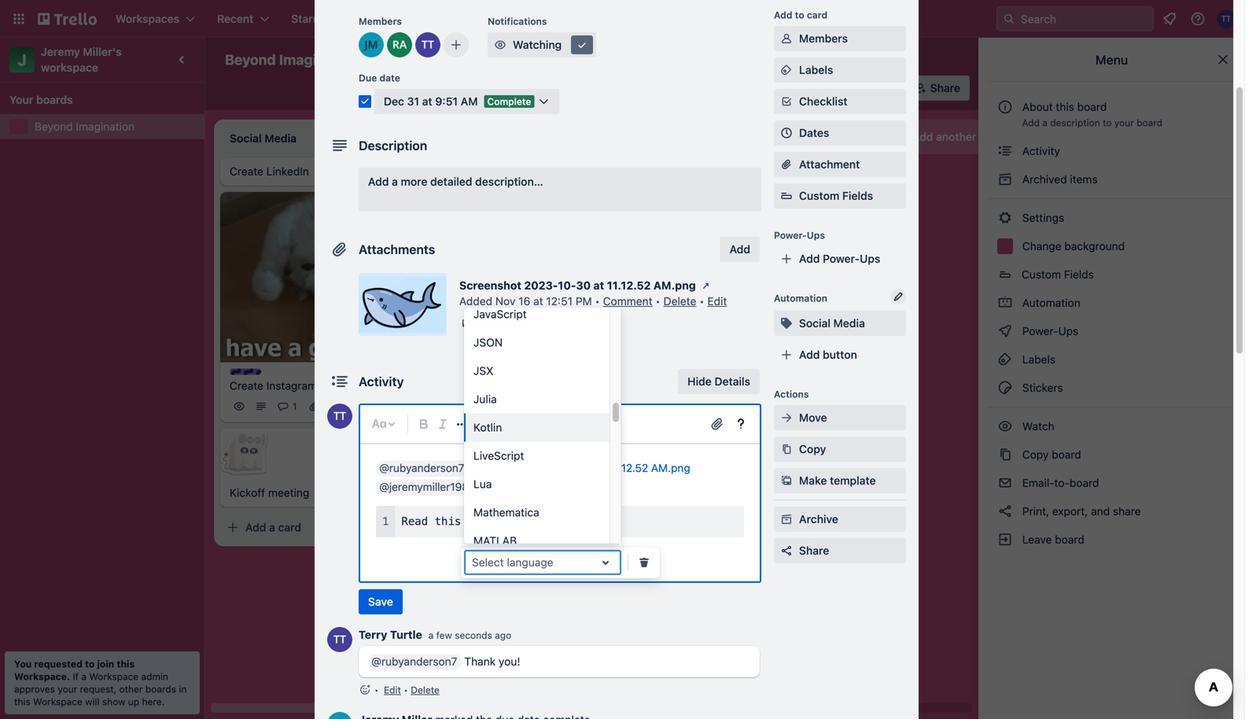 Task type: describe. For each thing, give the bounding box(es) containing it.
json
[[474, 336, 503, 349]]

settings
[[1020, 211, 1064, 224]]

add power-ups
[[799, 252, 881, 265]]

1 vertical spatial delete
[[411, 684, 440, 695]]

mathematica
[[474, 506, 539, 519]]

0 vertical spatial screenshot
[[459, 279, 522, 292]]

approves
[[14, 684, 55, 695]]

1 horizontal spatial members
[[799, 32, 848, 45]]

a inside if a workspace admin approves your request, other boards in this workspace will show up here.
[[81, 671, 87, 682]]

about
[[1022, 100, 1053, 113]]

12:51
[[546, 295, 573, 308]]

attachments
[[359, 242, 435, 257]]

1 vertical spatial labels
[[1020, 353, 1056, 366]]

change background link
[[988, 234, 1236, 259]]

sm image for print, export, and share
[[997, 503, 1013, 519]]

add a card button for create from template… icon
[[220, 515, 396, 540]]

settings link
[[988, 205, 1236, 230]]

this inside you requested to join this workspace.
[[117, 658, 135, 669]]

remove image
[[635, 553, 654, 572]]

0 vertical spatial labels
[[799, 63, 833, 76]]

0 vertical spatial 11.12.52
[[607, 279, 651, 292]]

•
[[404, 684, 408, 695]]

remove
[[478, 317, 519, 330]]

please
[[468, 515, 508, 528]]

sm image for stickers
[[997, 380, 1013, 396]]

edit for edit • delete
[[384, 684, 401, 695]]

jeremy
[[41, 45, 80, 58]]

a inside about this board add a description to your board
[[1042, 117, 1048, 128]]

@rubyanderson7 for @rubyanderson7 screenshot 2023-10-30 at 11.12.52 am.png @jeremymiller198 rest assured!
[[379, 461, 464, 474]]

0 horizontal spatial share button
[[774, 538, 906, 563]]

kotlin
[[474, 421, 502, 434]]

archived
[[1022, 173, 1067, 186]]

description…
[[475, 175, 543, 188]]

complete
[[487, 96, 531, 107]]

at left 9:51
[[422, 95, 432, 108]]

archive
[[799, 513, 838, 525]]

social media button
[[774, 311, 906, 336]]

add a more detailed description…
[[368, 175, 543, 188]]

will
[[85, 696, 100, 707]]

this inside main content area, start typing to enter text. text field
[[435, 515, 461, 528]]

visible
[[488, 53, 521, 66]]

1 horizontal spatial power-ups
[[1020, 324, 1082, 337]]

dec 31 at 9:51 am
[[384, 95, 478, 108]]

add another list
[[913, 130, 995, 143]]

sm image for automation link at the top right of page
[[997, 295, 1013, 311]]

0 vertical spatial boards
[[36, 93, 73, 106]]

select
[[472, 556, 504, 569]]

0 vertical spatial 2023-
[[524, 279, 558, 292]]

your
[[9, 93, 33, 106]]

mark due date as complete image
[[359, 95, 371, 108]]

sm image for archive link
[[779, 511, 795, 527]]

terry
[[359, 628, 387, 641]]

0 vertical spatial power-ups
[[774, 230, 825, 241]]

checklist link
[[774, 89, 906, 114]]

sm image inside watching button
[[492, 37, 508, 53]]

2 vertical spatial jeremy miller (jeremymiller198) image
[[396, 397, 415, 416]]

at inside @rubyanderson7 screenshot 2023-10-30 at 11.12.52 am.png @jeremymiller198 rest assured!
[[596, 461, 606, 474]]

kickoff meeting
[[230, 486, 309, 499]]

stickers
[[1020, 381, 1063, 394]]

create instagram
[[230, 379, 317, 392]]

description
[[1050, 117, 1100, 128]]

2 horizontal spatial card
[[807, 9, 828, 20]]

kickoff meeting link
[[230, 485, 412, 501]]

julia
[[474, 393, 497, 406]]

workspace
[[41, 61, 98, 74]]

your inside about this board add a description to your board
[[1115, 117, 1134, 128]]

move
[[799, 411, 827, 424]]

board link
[[533, 47, 600, 72]]

jeremy miller (jeremymiller198) image
[[598, 381, 617, 400]]

a few seconds ago link
[[428, 630, 511, 641]]

actions
[[774, 389, 809, 400]]

copy for copy
[[799, 442, 826, 455]]

open help dialog image
[[732, 415, 750, 433]]

at up 'comment'
[[594, 279, 604, 292]]

add inside about this board add a description to your board
[[1022, 117, 1040, 128]]

instagram
[[266, 379, 317, 392]]

export,
[[1052, 505, 1088, 518]]

2 1 from the left
[[324, 401, 328, 412]]

1 vertical spatial beyond
[[35, 120, 73, 133]]

the
[[517, 341, 534, 354]]

to-
[[1054, 476, 1070, 489]]

power-ups link
[[988, 319, 1236, 344]]

add another list button
[[884, 120, 1098, 154]]

dates button
[[774, 120, 906, 146]]

31 for dec 31
[[514, 363, 525, 374]]

Search field
[[1016, 7, 1153, 31]]

members link
[[774, 26, 906, 51]]

a left more
[[392, 175, 398, 188]]

screenshot 2023-10-30 at 11.12.52 am.png
[[459, 279, 696, 292]]

0 vertical spatial activity
[[1020, 144, 1060, 157]]

1 vertical spatial workspace
[[89, 671, 139, 682]]

more formatting image
[[452, 415, 471, 433]]

list
[[979, 130, 995, 143]]

print,
[[1022, 505, 1049, 518]]

description
[[359, 138, 427, 153]]

filters
[[792, 81, 824, 94]]

custom fields for add to card
[[799, 189, 873, 202]]

sm image for watch link
[[997, 419, 1013, 434]]

rest
[[473, 480, 495, 493]]

move link
[[774, 405, 906, 430]]

0 horizontal spatial create from template… image
[[626, 420, 639, 433]]

add button button
[[774, 342, 906, 367]]

admin
[[141, 671, 168, 682]]

boards inside if a workspace admin approves your request, other boards in this workspace will show up here.
[[145, 684, 176, 695]]

you
[[14, 658, 32, 669]]

at right 16
[[533, 295, 543, 308]]

share for share button to the top
[[930, 81, 961, 94]]

jsx
[[474, 364, 494, 377]]

0 vertical spatial members
[[359, 16, 402, 27]]

linkedin
[[266, 165, 309, 178]]

Board name text field
[[217, 47, 367, 72]]

your boards
[[9, 93, 73, 106]]

workspace visible
[[427, 53, 521, 66]]

board up print, export, and share in the right bottom of the page
[[1070, 476, 1099, 489]]

sm image for move link
[[779, 410, 795, 426]]

open information menu image
[[1190, 11, 1206, 27]]

details
[[715, 375, 750, 388]]

add button
[[720, 237, 760, 262]]

add to card
[[774, 9, 828, 20]]

card for create from template… icon
[[278, 521, 301, 534]]

1 horizontal spatial create from template… image
[[850, 171, 862, 184]]

sm image for activity
[[997, 143, 1013, 159]]

beyond imagination link
[[35, 119, 195, 135]]

beyond imagination inside text box
[[225, 51, 359, 68]]

dec for dec 31 at 9:51 am
[[384, 95, 404, 108]]

dec for dec 31
[[494, 363, 512, 374]]

this inside about this board add a description to your board
[[1056, 100, 1074, 113]]

16
[[519, 295, 530, 308]]

0 vertical spatial ruby anderson (rubyanderson7) image
[[387, 32, 412, 57]]

1 vertical spatial ruby anderson (rubyanderson7) image
[[620, 381, 639, 400]]

0 vertical spatial terry turtle (terryturtle) image
[[1217, 9, 1236, 28]]

edit • delete
[[384, 684, 440, 695]]

board down export,
[[1055, 533, 1085, 546]]

background
[[1065, 240, 1125, 253]]

remove cover link
[[459, 315, 550, 331]]

change background
[[1020, 240, 1125, 253]]

a up livescript
[[493, 420, 499, 433]]

jeremy miller's workspace
[[41, 45, 125, 74]]

sm image for members link
[[779, 31, 795, 46]]

add members to card image
[[450, 37, 463, 53]]

compliment the chef link
[[453, 340, 636, 356]]

beyond inside text box
[[225, 51, 276, 68]]

add a card for the left create from template… image's add a card button
[[469, 420, 525, 433]]

checklist
[[799, 95, 848, 108]]

miller's
[[83, 45, 122, 58]]

save
[[368, 595, 393, 608]]

@rubyanderson7 for @rubyanderson7 thank you!
[[371, 655, 457, 668]]

am
[[461, 95, 478, 108]]

board up activity link
[[1137, 117, 1163, 128]]

notifications
[[488, 16, 547, 27]]

1 horizontal spatial automation
[[1020, 296, 1081, 309]]

ruby anderson (rubyanderson7) image
[[882, 77, 904, 99]]

0 vertical spatial ups
[[807, 230, 825, 241]]

color: bold red, title: "thoughts" element
[[453, 164, 512, 175]]

create linkedin link
[[230, 164, 412, 179]]

create for create linkedin
[[230, 165, 263, 178]]

0 vertical spatial share button
[[908, 76, 970, 101]]

11.12.52 inside @rubyanderson7 screenshot 2023-10-30 at 11.12.52 am.png @jeremymiller198 rest assured!
[[609, 461, 648, 474]]

language
[[507, 556, 553, 569]]

email-to-board link
[[988, 470, 1236, 496]]

in
[[179, 684, 187, 695]]

2 horizontal spatial ups
[[1058, 324, 1079, 337]]

fields for add to card
[[842, 189, 873, 202]]

workspace inside button
[[427, 53, 485, 66]]

thank
[[464, 655, 496, 668]]

0 vertical spatial 10-
[[558, 279, 576, 292]]

terry turtle a few seconds ago
[[359, 628, 511, 641]]

add reaction image
[[359, 682, 371, 698]]

1 vertical spatial activity
[[359, 374, 404, 389]]

about this board add a description to your board
[[1022, 100, 1163, 128]]

workspace visible button
[[398, 47, 530, 72]]

attachment button
[[774, 152, 906, 177]]

add power-ups link
[[774, 246, 906, 271]]

save button
[[359, 589, 403, 614]]

sm image for archived items
[[997, 171, 1013, 187]]



Task type: locate. For each thing, give the bounding box(es) containing it.
custom
[[799, 189, 840, 202], [1022, 268, 1061, 281]]

31 down the
[[514, 363, 525, 374]]

edit left •
[[384, 684, 401, 695]]

sm image for power-ups link in the top right of the page
[[997, 323, 1013, 339]]

copy board link
[[988, 442, 1236, 467]]

share for left share button
[[799, 544, 829, 557]]

beyond imagination down your boards with 1 items element
[[35, 120, 135, 133]]

1 vertical spatial share
[[799, 544, 829, 557]]

comment link
[[603, 295, 653, 308]]

imagination down your boards with 1 items element
[[76, 120, 135, 133]]

0 horizontal spatial members
[[359, 16, 402, 27]]

watching
[[513, 38, 562, 51]]

10- right livescript
[[563, 461, 580, 474]]

filters button
[[768, 76, 829, 101]]

0 horizontal spatial card
[[278, 521, 301, 534]]

create inside button
[[466, 12, 500, 25]]

custom for menu
[[1022, 268, 1061, 281]]

31 for dec 31 at 9:51 am
[[407, 95, 419, 108]]

1 horizontal spatial boards
[[145, 684, 176, 695]]

and
[[1091, 505, 1110, 518]]

fields for menu
[[1064, 268, 1094, 281]]

add a card button up livescript
[[444, 414, 620, 439]]

boards down admin
[[145, 684, 176, 695]]

create from template… image down attachment
[[850, 171, 862, 184]]

custom down attachment
[[799, 189, 840, 202]]

watching button
[[488, 32, 596, 57]]

sm image inside make template link
[[779, 473, 795, 489]]

ups down automation link at the top right of page
[[1058, 324, 1079, 337]]

your
[[1115, 117, 1134, 128], [58, 684, 77, 695]]

1 horizontal spatial beyond
[[225, 51, 276, 68]]

a down about
[[1042, 117, 1048, 128]]

a down kickoff meeting at the left
[[269, 521, 275, 534]]

sm image inside automation link
[[997, 295, 1013, 311]]

copy up make
[[799, 442, 826, 455]]

@rubyanderson7
[[379, 461, 464, 474], [371, 655, 457, 668]]

1 vertical spatial edit
[[384, 684, 401, 695]]

sm image
[[779, 31, 795, 46], [574, 37, 590, 53], [779, 62, 795, 78], [674, 76, 696, 98], [779, 94, 795, 109], [997, 295, 1013, 311], [459, 315, 475, 331], [779, 315, 795, 331], [997, 323, 1013, 339], [779, 410, 795, 426], [997, 419, 1013, 434], [779, 441, 795, 457], [997, 447, 1013, 463], [779, 473, 795, 489], [779, 511, 795, 527]]

sm image for remove cover link
[[459, 315, 475, 331]]

sm image inside settings link
[[997, 210, 1013, 226]]

0 vertical spatial power-
[[774, 230, 807, 241]]

sm image for email-to-board
[[997, 475, 1013, 491]]

0 horizontal spatial beyond imagination
[[35, 120, 135, 133]]

card for the left create from template… image
[[502, 420, 525, 433]]

labels up filters
[[799, 63, 833, 76]]

email-
[[1022, 476, 1054, 489]]

edit for edit
[[708, 295, 727, 308]]

labels up stickers
[[1020, 353, 1056, 366]]

1
[[293, 401, 297, 412], [324, 401, 328, 412]]

2 horizontal spatial power-
[[1022, 324, 1058, 337]]

terry turtle (terryturtle) image left jeremy miller (jeremymiller198) image at the left bottom
[[576, 381, 595, 400]]

2023- up added nov 16 at 12:51 pm
[[524, 279, 558, 292]]

this right the read at the bottom left
[[435, 515, 461, 528]]

print, export, and share
[[1020, 505, 1141, 518]]

1 vertical spatial fields
[[1064, 268, 1094, 281]]

jeremy miller (jeremymiller198) image left the more formatting icon
[[396, 397, 415, 416]]

sm image inside power-ups link
[[997, 323, 1013, 339]]

terry turtle (terryturtle) image
[[1217, 9, 1236, 28], [576, 381, 595, 400]]

0 vertical spatial beyond imagination
[[225, 51, 359, 68]]

@rubyanderson7 screenshot 2023-10-30 at 11.12.52 am.png @jeremymiller198 rest assured!
[[379, 461, 690, 493]]

0 horizontal spatial labels link
[[774, 57, 906, 83]]

jeremy miller (jeremymiller198) image right the checklist
[[861, 77, 883, 99]]

share button
[[908, 76, 970, 101], [774, 538, 906, 563]]

beyond imagination up due
[[225, 51, 359, 68]]

search image
[[1003, 13, 1016, 25]]

screenshot inside @rubyanderson7 screenshot 2023-10-30 at 11.12.52 am.png @jeremymiller198 rest assured!
[[471, 461, 529, 474]]

screenshot up lua
[[471, 461, 529, 474]]

primary element
[[0, 0, 1245, 38]]

dec down date
[[384, 95, 404, 108]]

share down archive
[[799, 544, 829, 557]]

0 horizontal spatial labels
[[799, 63, 833, 76]]

sm image
[[492, 37, 508, 53], [997, 143, 1013, 159], [997, 171, 1013, 187], [997, 210, 1013, 226], [698, 278, 714, 293], [997, 352, 1013, 367], [997, 380, 1013, 396], [997, 475, 1013, 491], [997, 503, 1013, 519], [997, 532, 1013, 548]]

1 1 from the left
[[293, 401, 297, 412]]

1 vertical spatial to
[[1103, 117, 1112, 128]]

imagination inside text box
[[279, 51, 359, 68]]

sm image inside leave board link
[[997, 532, 1013, 548]]

more
[[401, 175, 428, 188]]

dec right jsx
[[494, 363, 512, 374]]

create linkedin
[[230, 165, 309, 178]]

at down jeremy miller (jeremymiller198) image at the left bottom
[[596, 461, 606, 474]]

ruby anderson (rubyanderson7) image
[[387, 32, 412, 57], [620, 381, 639, 400]]

1 vertical spatial labels link
[[988, 347, 1236, 372]]

sm image inside copy link
[[779, 441, 795, 457]]

9:51
[[435, 95, 458, 108]]

activity link
[[988, 138, 1236, 164]]

1 horizontal spatial edit
[[708, 295, 727, 308]]

sm image inside 'print, export, and share' link
[[997, 503, 1013, 519]]

thoughts
[[469, 164, 512, 175]]

if a workspace admin approves your request, other boards in this workspace will show up here.
[[14, 671, 187, 707]]

boards right your
[[36, 93, 73, 106]]

sm image inside archive link
[[779, 511, 795, 527]]

sm image inside members link
[[779, 31, 795, 46]]

to up members link
[[795, 9, 804, 20]]

your down 'if'
[[58, 684, 77, 695]]

0 horizontal spatial ups
[[807, 230, 825, 241]]

am.png
[[654, 279, 696, 292], [651, 461, 690, 474]]

custom fields button for add to card
[[774, 188, 906, 204]]

here.
[[142, 696, 165, 707]]

this inside if a workspace admin approves your request, other boards in this workspace will show up here.
[[14, 696, 30, 707]]

comment
[[603, 295, 653, 308]]

1 vertical spatial jeremy miller (jeremymiller198) image
[[861, 77, 883, 99]]

sm image inside archived items link
[[997, 171, 1013, 187]]

Main content area, start typing to enter text. text field
[[376, 459, 744, 566]]

workspace down join
[[89, 671, 139, 682]]

0 horizontal spatial to
[[85, 658, 95, 669]]

create for create instagram
[[230, 379, 263, 392]]

0 horizontal spatial 31
[[407, 95, 419, 108]]

board
[[1077, 100, 1107, 113], [1137, 117, 1163, 128], [1052, 448, 1081, 461], [1070, 476, 1099, 489], [1055, 533, 1085, 546]]

added
[[459, 295, 493, 308]]

back to home image
[[38, 6, 97, 31]]

board up the description
[[1077, 100, 1107, 113]]

@rubyanderson7 inside @rubyanderson7 screenshot 2023-10-30 at 11.12.52 am.png @jeremymiller198 rest assured!
[[379, 461, 464, 474]]

hide details link
[[678, 369, 760, 394]]

create from template… image up screenshot 2023-10-30 at 11.12.52 am.png link on the bottom
[[626, 420, 639, 433]]

add a card down kickoff meeting at the left
[[245, 521, 301, 534]]

fields down attachment button
[[842, 189, 873, 202]]

email-to-board
[[1020, 476, 1099, 489]]

1 vertical spatial boards
[[145, 684, 176, 695]]

power- up social media button
[[823, 252, 860, 265]]

1 vertical spatial imagination
[[76, 120, 135, 133]]

editor toolbar toolbar
[[461, 300, 660, 589], [367, 411, 754, 437]]

2 vertical spatial workspace
[[33, 696, 82, 707]]

read this please
[[402, 515, 508, 528]]

0 vertical spatial 31
[[407, 95, 419, 108]]

am.png inside @rubyanderson7 screenshot 2023-10-30 at 11.12.52 am.png @jeremymiller198 rest assured!
[[651, 461, 690, 474]]

add a card button down the kickoff meeting link
[[220, 515, 396, 540]]

0 vertical spatial 30
[[576, 279, 591, 292]]

javascript
[[474, 308, 527, 321]]

0 vertical spatial edit
[[708, 295, 727, 308]]

sm image for copy link
[[779, 441, 795, 457]]

custom down change
[[1022, 268, 1061, 281]]

card
[[807, 9, 828, 20], [502, 420, 525, 433], [278, 521, 301, 534]]

automation up social at the right of the page
[[774, 293, 828, 304]]

custom fields down the change background
[[1022, 268, 1094, 281]]

1 horizontal spatial terry turtle (terryturtle) image
[[1217, 9, 1236, 28]]

ruby anderson (rubyanderson7) image up date
[[387, 32, 412, 57]]

sm image inside social media button
[[779, 315, 795, 331]]

30 inside @rubyanderson7 screenshot 2023-10-30 at 11.12.52 am.png @jeremymiller198 rest assured!
[[580, 461, 593, 474]]

1 vertical spatial edit link
[[384, 684, 401, 695]]

labels link down members link
[[774, 57, 906, 83]]

2 vertical spatial to
[[85, 658, 95, 669]]

1 vertical spatial 11.12.52
[[609, 461, 648, 474]]

members down add to card
[[799, 32, 848, 45]]

a right 'if'
[[81, 671, 87, 682]]

1 vertical spatial delete link
[[411, 684, 440, 695]]

open image
[[596, 553, 615, 572]]

ago
[[495, 630, 511, 641]]

boards
[[36, 93, 73, 106], [145, 684, 176, 695]]

1 horizontal spatial custom fields button
[[988, 262, 1236, 287]]

social media
[[799, 317, 865, 330]]

0 vertical spatial beyond
[[225, 51, 276, 68]]

1 horizontal spatial imagination
[[279, 51, 359, 68]]

create from template… image
[[850, 171, 862, 184], [626, 420, 639, 433]]

sm image for labels
[[997, 352, 1013, 367]]

custom fields button for menu
[[988, 262, 1236, 287]]

power- up stickers
[[1022, 324, 1058, 337]]

delete
[[664, 295, 697, 308], [411, 684, 440, 695]]

2023- inside @rubyanderson7 screenshot 2023-10-30 at 11.12.52 am.png @jeremymiller198 rest assured!
[[532, 461, 563, 474]]

edit link left •
[[384, 684, 401, 695]]

Select language text field
[[472, 556, 475, 569]]

change
[[1022, 240, 1062, 253]]

delete link right •
[[411, 684, 440, 695]]

hide details
[[688, 375, 750, 388]]

share up add another list
[[930, 81, 961, 94]]

create inside "link"
[[230, 165, 263, 178]]

1 vertical spatial create from template… image
[[626, 420, 639, 433]]

edit link
[[708, 295, 727, 308], [384, 684, 401, 695]]

copy board
[[1020, 448, 1081, 461]]

1 vertical spatial power-
[[823, 252, 860, 265]]

0 horizontal spatial add a card
[[245, 521, 301, 534]]

make template
[[799, 474, 876, 487]]

archive link
[[774, 507, 906, 532]]

custom fields down attachment button
[[799, 189, 873, 202]]

remove cover
[[478, 317, 550, 330]]

your boards with 1 items element
[[9, 90, 187, 109]]

members
[[359, 16, 402, 27], [799, 32, 848, 45]]

0 vertical spatial add a card button
[[444, 414, 620, 439]]

0 horizontal spatial 1
[[293, 401, 297, 412]]

template
[[830, 474, 876, 487]]

0 vertical spatial fields
[[842, 189, 873, 202]]

a left few
[[428, 630, 434, 641]]

sm image for social media button
[[779, 315, 795, 331]]

2 horizontal spatial jeremy miller (jeremymiller198) image
[[861, 77, 883, 99]]

make
[[799, 474, 827, 487]]

1 horizontal spatial edit link
[[708, 295, 727, 308]]

sm image inside checklist link
[[779, 94, 795, 109]]

attach and insert link image
[[710, 416, 725, 432]]

editor toolbar toolbar containing javascript
[[461, 300, 660, 589]]

custom fields button down attachment button
[[774, 188, 906, 204]]

due date
[[359, 72, 400, 83]]

ups up media
[[860, 252, 881, 265]]

0 horizontal spatial terry turtle (terryturtle) image
[[576, 381, 595, 400]]

1 vertical spatial ups
[[860, 252, 881, 265]]

sm image for make template link
[[779, 473, 795, 489]]

edit link down "add" button on the right top
[[708, 295, 727, 308]]

0 horizontal spatial jeremy miller (jeremymiller198) image
[[359, 32, 384, 57]]

0 vertical spatial custom fields button
[[774, 188, 906, 204]]

0 horizontal spatial automation
[[774, 293, 828, 304]]

delete link right comment link
[[664, 295, 697, 308]]

1 horizontal spatial delete
[[664, 295, 697, 308]]

copy
[[799, 442, 826, 455], [1022, 448, 1049, 461]]

0 horizontal spatial share
[[799, 544, 829, 557]]

imagination
[[279, 51, 359, 68], [76, 120, 135, 133]]

sm image inside watching button
[[574, 37, 590, 53]]

share
[[1113, 505, 1141, 518]]

0 vertical spatial create from template… image
[[850, 171, 862, 184]]

automation down change
[[1020, 296, 1081, 309]]

add a card up livescript
[[469, 420, 525, 433]]

1 vertical spatial terry turtle (terryturtle) image
[[576, 381, 595, 400]]

to up activity link
[[1103, 117, 1112, 128]]

make template link
[[774, 468, 906, 493]]

1 down create instagram link
[[324, 401, 328, 412]]

create from template… image
[[403, 521, 415, 534]]

card up livescript
[[502, 420, 525, 433]]

this right join
[[117, 658, 135, 669]]

workspace
[[427, 53, 485, 66], [89, 671, 139, 682], [33, 696, 82, 707]]

Mark due date as complete checkbox
[[359, 95, 371, 108]]

edit down "add" button on the right top
[[708, 295, 727, 308]]

1 horizontal spatial copy
[[1022, 448, 1049, 461]]

to inside you requested to join this workspace.
[[85, 658, 95, 669]]

1 vertical spatial custom fields button
[[988, 262, 1236, 287]]

create left linkedin
[[230, 165, 263, 178]]

jeremy miller (jeremymiller198) image
[[359, 32, 384, 57], [861, 77, 883, 99], [396, 397, 415, 416]]

fields down the change background
[[1064, 268, 1094, 281]]

1 down instagram
[[293, 401, 297, 412]]

this
[[1056, 100, 1074, 113], [435, 515, 461, 528], [117, 658, 135, 669], [14, 696, 30, 707]]

screenshot up added
[[459, 279, 522, 292]]

stickers link
[[988, 375, 1236, 400]]

10- inside @rubyanderson7 screenshot 2023-10-30 at 11.12.52 am.png @jeremymiller198 rest assured!
[[563, 461, 580, 474]]

members up star or unstar board image
[[359, 16, 402, 27]]

31 inside option
[[514, 363, 525, 374]]

1 vertical spatial custom fields
[[1022, 268, 1094, 281]]

items
[[1070, 173, 1098, 186]]

dec inside option
[[494, 363, 512, 374]]

Dec 31 checkbox
[[475, 359, 529, 378]]

custom fields button
[[774, 188, 906, 204], [988, 262, 1236, 287]]

share button right ruby anderson (rubyanderson7) image
[[908, 76, 970, 101]]

copy for copy board
[[1022, 448, 1049, 461]]

sm image inside copy board link
[[997, 447, 1013, 463]]

your up activity link
[[1115, 117, 1134, 128]]

add a card button
[[444, 414, 620, 439], [220, 515, 396, 540]]

sm image for settings
[[997, 210, 1013, 226]]

sm image for copy board link
[[997, 447, 1013, 463]]

0 horizontal spatial dec
[[384, 95, 404, 108]]

workspace down approves
[[33, 696, 82, 707]]

fields
[[842, 189, 873, 202], [1064, 268, 1094, 281]]

create down the 'color: purple, title: none' image
[[230, 379, 263, 392]]

sm image for leftmost labels link
[[779, 62, 795, 78]]

custom for add to card
[[799, 189, 840, 202]]

seconds
[[455, 630, 492, 641]]

add button
[[799, 348, 857, 361]]

you!
[[499, 655, 520, 668]]

ruby anderson (rubyanderson7) image right jeremy miller (jeremymiller198) image at the left bottom
[[620, 381, 639, 400]]

@jeremymiller198
[[379, 480, 469, 493]]

2 horizontal spatial to
[[1103, 117, 1112, 128]]

star or unstar board image
[[376, 53, 389, 66]]

add inside button
[[799, 348, 820, 361]]

0 vertical spatial am.png
[[654, 279, 696, 292]]

sm image inside labels link
[[779, 62, 795, 78]]

delete right comment link
[[664, 295, 697, 308]]

2 horizontal spatial workspace
[[427, 53, 485, 66]]

sm image inside labels link
[[997, 352, 1013, 367]]

your inside if a workspace admin approves your request, other boards in this workspace will show up here.
[[58, 684, 77, 695]]

thoughts thinking
[[453, 164, 512, 187]]

0 vertical spatial delete link
[[664, 295, 697, 308]]

sm image for leave board
[[997, 532, 1013, 548]]

thinking link
[[453, 173, 636, 189]]

1 horizontal spatial to
[[795, 9, 804, 20]]

jeremy miller (jeremymiller198) image up due
[[359, 32, 384, 57]]

1 horizontal spatial power-
[[823, 252, 860, 265]]

custom fields for menu
[[1022, 268, 1094, 281]]

create up workspace visible
[[466, 12, 500, 25]]

terry turtle (terryturtle) image right open information menu icon
[[1217, 9, 1236, 28]]

this up the description
[[1056, 100, 1074, 113]]

1 vertical spatial am.png
[[651, 461, 690, 474]]

sm image inside watch link
[[997, 419, 1013, 434]]

1 vertical spatial card
[[502, 420, 525, 433]]

1 vertical spatial share button
[[774, 538, 906, 563]]

1 horizontal spatial dec
[[494, 363, 512, 374]]

add a card for add a card button associated with create from template… icon
[[245, 521, 301, 534]]

read
[[402, 515, 428, 528]]

sm image inside activity link
[[997, 143, 1013, 159]]

0 horizontal spatial your
[[58, 684, 77, 695]]

automation link
[[988, 290, 1236, 315]]

custom fields button up automation link at the top right of page
[[988, 262, 1236, 287]]

@rubyanderson7 down 'turtle'
[[371, 655, 457, 668]]

share button down archive link
[[774, 538, 906, 563]]

power-ups up the add power-ups
[[774, 230, 825, 241]]

add a card button for the left create from template… image
[[444, 414, 620, 439]]

delete right •
[[411, 684, 440, 695]]

another
[[936, 130, 977, 143]]

0 vertical spatial edit link
[[708, 295, 727, 308]]

menu
[[1096, 52, 1128, 67]]

31 left 9:51
[[407, 95, 419, 108]]

1 horizontal spatial custom fields
[[1022, 268, 1094, 281]]

labels link up stickers link
[[988, 347, 1236, 372]]

board up to-
[[1052, 448, 1081, 461]]

kickoff
[[230, 486, 265, 499]]

1 horizontal spatial workspace
[[89, 671, 139, 682]]

0 vertical spatial jeremy miller (jeremymiller198) image
[[359, 32, 384, 57]]

thinking
[[453, 174, 497, 187]]

1 horizontal spatial 1
[[324, 401, 328, 412]]

a inside terry turtle a few seconds ago
[[428, 630, 434, 641]]

this down approves
[[14, 696, 30, 707]]

0 notifications image
[[1160, 9, 1179, 28]]

1 horizontal spatial labels link
[[988, 347, 1236, 372]]

1 horizontal spatial add a card button
[[444, 414, 620, 439]]

other
[[119, 684, 143, 695]]

sm image for checklist link
[[779, 94, 795, 109]]

sm image inside stickers link
[[997, 380, 1013, 396]]

dec 31
[[494, 363, 525, 374]]

0 horizontal spatial custom
[[799, 189, 840, 202]]

attachment
[[799, 158, 860, 171]]

meeting
[[268, 486, 309, 499]]

1 horizontal spatial delete link
[[664, 295, 697, 308]]

@rubyanderson7 up @jeremymiller198
[[379, 461, 464, 474]]

0 vertical spatial add a card
[[469, 420, 525, 433]]

sm image inside "email-to-board" link
[[997, 475, 1013, 491]]

2023- up assured!
[[532, 461, 563, 474]]

1 vertical spatial add a card
[[245, 521, 301, 534]]

assured!
[[498, 480, 541, 493]]

terry turtle (terryturtle) image
[[415, 32, 441, 57], [841, 77, 863, 99], [374, 397, 393, 416], [327, 404, 352, 429], [327, 627, 352, 652]]

color: purple, title: none image
[[230, 369, 261, 375]]

10-
[[558, 279, 576, 292], [563, 461, 580, 474]]

copy up email-
[[1022, 448, 1049, 461]]

to inside about this board add a description to your board
[[1103, 117, 1112, 128]]

card down meeting
[[278, 521, 301, 534]]

1 horizontal spatial share button
[[908, 76, 970, 101]]

0 horizontal spatial delete
[[411, 684, 440, 695]]

1 horizontal spatial add a card
[[469, 420, 525, 433]]

imagination up due
[[279, 51, 359, 68]]

create
[[466, 12, 500, 25], [230, 165, 263, 178], [230, 379, 263, 392]]

1 horizontal spatial fields
[[1064, 268, 1094, 281]]

ups up the add power-ups
[[807, 230, 825, 241]]

to left join
[[85, 658, 95, 669]]

sm image inside move link
[[779, 410, 795, 426]]

0 horizontal spatial workspace
[[33, 696, 82, 707]]

0 horizontal spatial custom fields button
[[774, 188, 906, 204]]

create for create
[[466, 12, 500, 25]]

power- right "add" button on the right top
[[774, 230, 807, 241]]



Task type: vqa. For each thing, say whether or not it's contained in the screenshot.
Imagination within text box
yes



